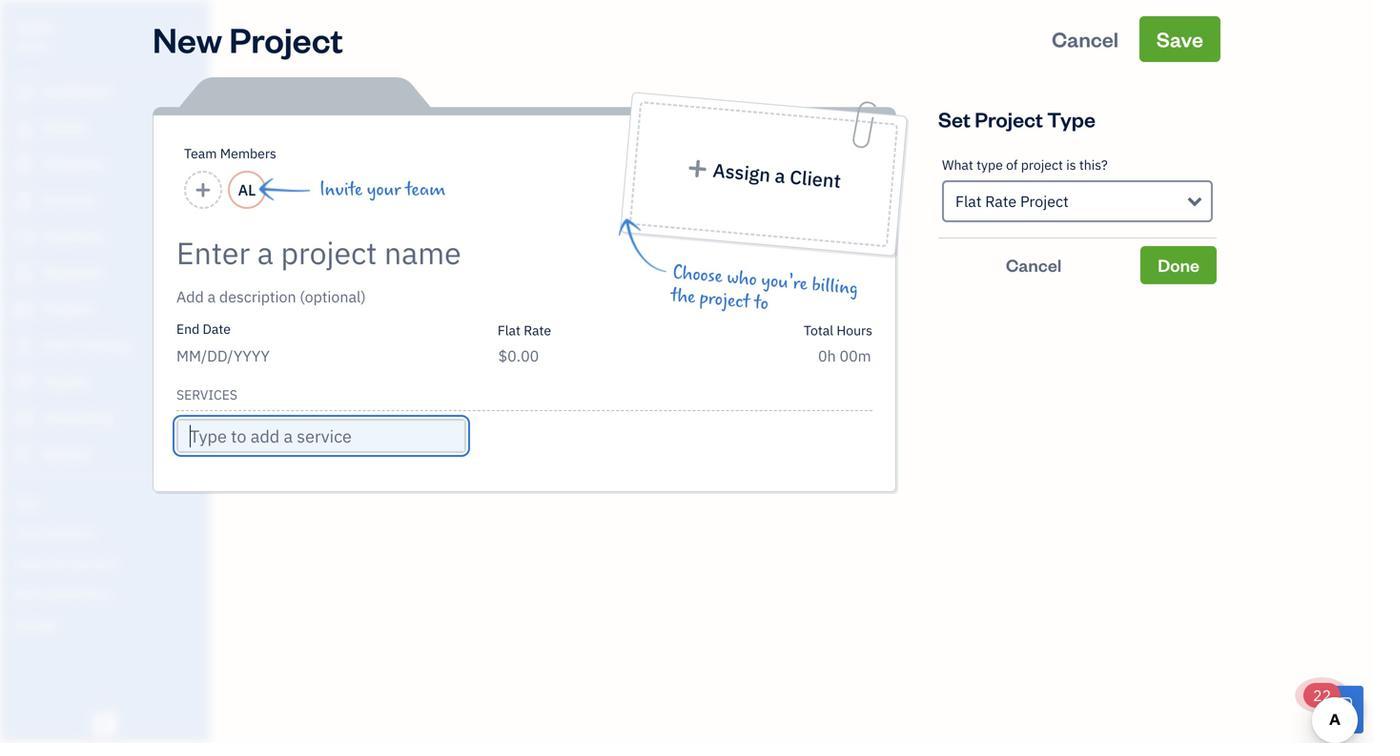 Task type: vqa. For each thing, say whether or not it's contained in the screenshot.
timer icon
yes



Task type: describe. For each thing, give the bounding box(es) containing it.
1 vertical spatial cancel button
[[939, 246, 1130, 284]]

save
[[1157, 25, 1204, 52]]

0 vertical spatial cancel button
[[1035, 16, 1136, 62]]

money image
[[12, 373, 35, 392]]

set project type
[[939, 105, 1096, 133]]

type
[[977, 156, 1003, 174]]

what
[[942, 156, 974, 174]]

dashboard image
[[12, 83, 35, 102]]

project inside choose who you're billing the project to
[[699, 287, 751, 313]]

items and services image
[[14, 555, 204, 570]]

plus image
[[686, 158, 710, 179]]

end
[[176, 320, 200, 338]]

choose who you're billing the project to
[[670, 262, 860, 314]]

type
[[1048, 105, 1096, 133]]

0 vertical spatial project
[[1021, 156, 1064, 174]]

total
[[804, 321, 834, 339]]

expense image
[[12, 264, 35, 283]]

add team member image
[[194, 178, 212, 201]]

Hourly Budget text field
[[818, 346, 873, 366]]

the
[[670, 285, 697, 308]]

owner
[[15, 38, 50, 53]]

report image
[[12, 445, 35, 465]]

cancel for bottommost cancel button
[[1006, 254, 1062, 276]]

cancel for top cancel button
[[1052, 25, 1119, 52]]

settings image
[[14, 616, 204, 632]]

Project Description text field
[[176, 285, 701, 308]]

new project
[[153, 16, 343, 62]]

date
[[203, 320, 231, 338]]

assign a client
[[712, 157, 842, 193]]

project for new
[[229, 16, 343, 62]]

this?
[[1080, 156, 1108, 174]]

team
[[406, 179, 446, 200]]

invite
[[320, 179, 363, 200]]

rate for flat rate
[[524, 321, 551, 339]]

Project Type field
[[942, 180, 1213, 222]]

of
[[1007, 156, 1018, 174]]

team
[[184, 145, 217, 162]]

set
[[939, 105, 971, 133]]

who
[[726, 267, 758, 290]]

invoice image
[[12, 192, 35, 211]]

Project Name text field
[[176, 234, 701, 272]]

freshbooks image
[[90, 713, 120, 735]]

billing
[[811, 274, 860, 299]]

services
[[176, 386, 238, 404]]

team members
[[184, 145, 276, 162]]

flat for flat rate
[[498, 321, 521, 339]]

resource center badge image
[[1316, 686, 1364, 734]]

new
[[153, 16, 222, 62]]

apps image
[[14, 494, 204, 509]]

team members image
[[14, 525, 204, 540]]



Task type: locate. For each thing, give the bounding box(es) containing it.
End date in  format text field
[[176, 346, 409, 366]]

flat inside project type field
[[956, 191, 982, 211]]

flat up amount (usd) text field on the left of the page
[[498, 321, 521, 339]]

project
[[1021, 156, 1064, 174], [699, 287, 751, 313]]

timer image
[[12, 337, 35, 356]]

22 button
[[1304, 683, 1364, 734]]

hours
[[837, 321, 873, 339]]

Amount (USD) text field
[[498, 346, 540, 366]]

0 horizontal spatial flat
[[498, 321, 521, 339]]

1 vertical spatial rate
[[524, 321, 551, 339]]

choose
[[672, 262, 724, 287]]

members
[[220, 145, 276, 162]]

done
[[1158, 254, 1200, 276]]

total hours
[[804, 321, 873, 339]]

1 vertical spatial cancel
[[1006, 254, 1062, 276]]

bank connections image
[[14, 586, 204, 601]]

1 vertical spatial project
[[975, 105, 1044, 133]]

Type to add a service text field
[[178, 421, 465, 451]]

1 horizontal spatial rate
[[986, 191, 1017, 211]]

assign
[[712, 157, 772, 187]]

chart image
[[12, 409, 35, 428]]

0 vertical spatial flat
[[956, 191, 982, 211]]

project
[[229, 16, 343, 62], [975, 105, 1044, 133], [1021, 191, 1069, 211]]

client image
[[12, 119, 35, 138]]

end date
[[176, 320, 231, 338]]

cancel up type
[[1052, 25, 1119, 52]]

main element
[[0, 0, 258, 743]]

project for set
[[975, 105, 1044, 133]]

rate down "of"
[[986, 191, 1017, 211]]

to
[[754, 292, 770, 314]]

what type of project is this? element
[[939, 142, 1217, 238]]

project image
[[12, 300, 35, 320]]

apple owner
[[15, 17, 56, 53]]

a
[[774, 163, 787, 188]]

assign a client button
[[629, 101, 899, 247]]

save button
[[1140, 16, 1221, 62]]

invite your team
[[320, 179, 446, 200]]

flat down what
[[956, 191, 982, 211]]

2 vertical spatial project
[[1021, 191, 1069, 211]]

your
[[367, 179, 401, 200]]

0 vertical spatial cancel
[[1052, 25, 1119, 52]]

1 horizontal spatial project
[[1021, 156, 1064, 174]]

rate for flat rate project
[[986, 191, 1017, 211]]

cancel button
[[1035, 16, 1136, 62], [939, 246, 1130, 284]]

flat rate
[[498, 321, 551, 339]]

0 horizontal spatial project
[[699, 287, 751, 313]]

apple
[[15, 17, 56, 37]]

1 vertical spatial project
[[699, 287, 751, 313]]

client
[[789, 164, 842, 193]]

done button
[[1141, 246, 1217, 284]]

estimate image
[[12, 155, 35, 175]]

0 vertical spatial rate
[[986, 191, 1017, 211]]

project left 'is'
[[1021, 156, 1064, 174]]

0 vertical spatial project
[[229, 16, 343, 62]]

22
[[1314, 685, 1332, 705]]

what type of project is this?
[[942, 156, 1108, 174]]

project inside field
[[1021, 191, 1069, 211]]

rate up amount (usd) text field on the left of the page
[[524, 321, 551, 339]]

you're
[[761, 270, 809, 295]]

rate
[[986, 191, 1017, 211], [524, 321, 551, 339]]

cancel down flat rate project
[[1006, 254, 1062, 276]]

rate inside project type field
[[986, 191, 1017, 211]]

project left to
[[699, 287, 751, 313]]

flat rate project
[[956, 191, 1069, 211]]

cancel button up type
[[1035, 16, 1136, 62]]

al
[[238, 180, 256, 200]]

0 horizontal spatial rate
[[524, 321, 551, 339]]

flat
[[956, 191, 982, 211], [498, 321, 521, 339]]

flat for flat rate project
[[956, 191, 982, 211]]

payment image
[[12, 228, 35, 247]]

1 horizontal spatial flat
[[956, 191, 982, 211]]

cancel
[[1052, 25, 1119, 52], [1006, 254, 1062, 276]]

is
[[1067, 156, 1077, 174]]

cancel button down flat rate project
[[939, 246, 1130, 284]]

1 vertical spatial flat
[[498, 321, 521, 339]]



